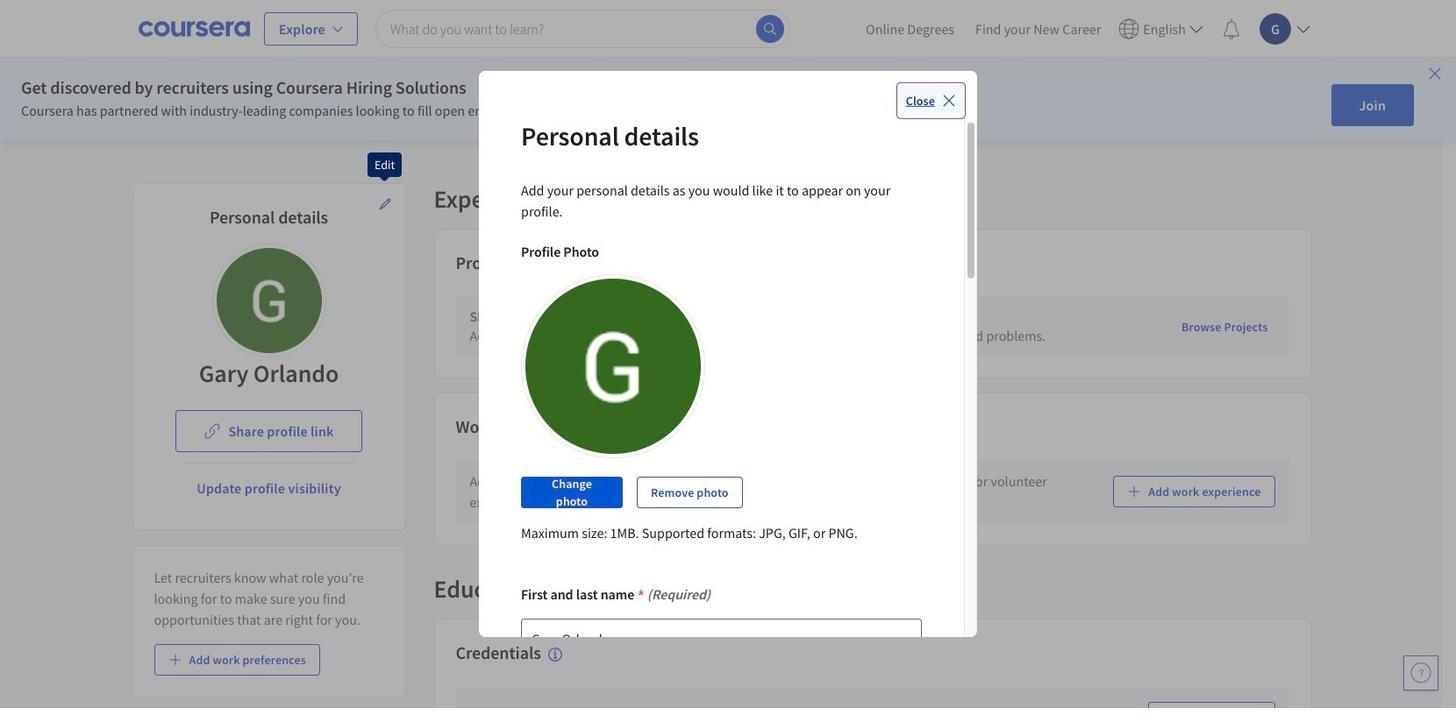 Task type: describe. For each thing, give the bounding box(es) containing it.
edit personal details. image
[[378, 197, 392, 211]]

coursera image
[[139, 14, 250, 43]]

help center image
[[1411, 663, 1432, 684]]

information about credentials section image
[[548, 648, 562, 662]]

1 horizontal spatial profile photo image
[[526, 279, 701, 454]]

0 horizontal spatial profile photo image
[[216, 248, 322, 354]]

information about the projects section image
[[524, 257, 538, 271]]



Task type: vqa. For each thing, say whether or not it's contained in the screenshot.
Coursera image
yes



Task type: locate. For each thing, give the bounding box(es) containing it.
dialog
[[479, 71, 977, 709]]

None search field
[[375, 9, 791, 48]]

profile photo image
[[216, 248, 322, 354], [526, 279, 701, 454]]



